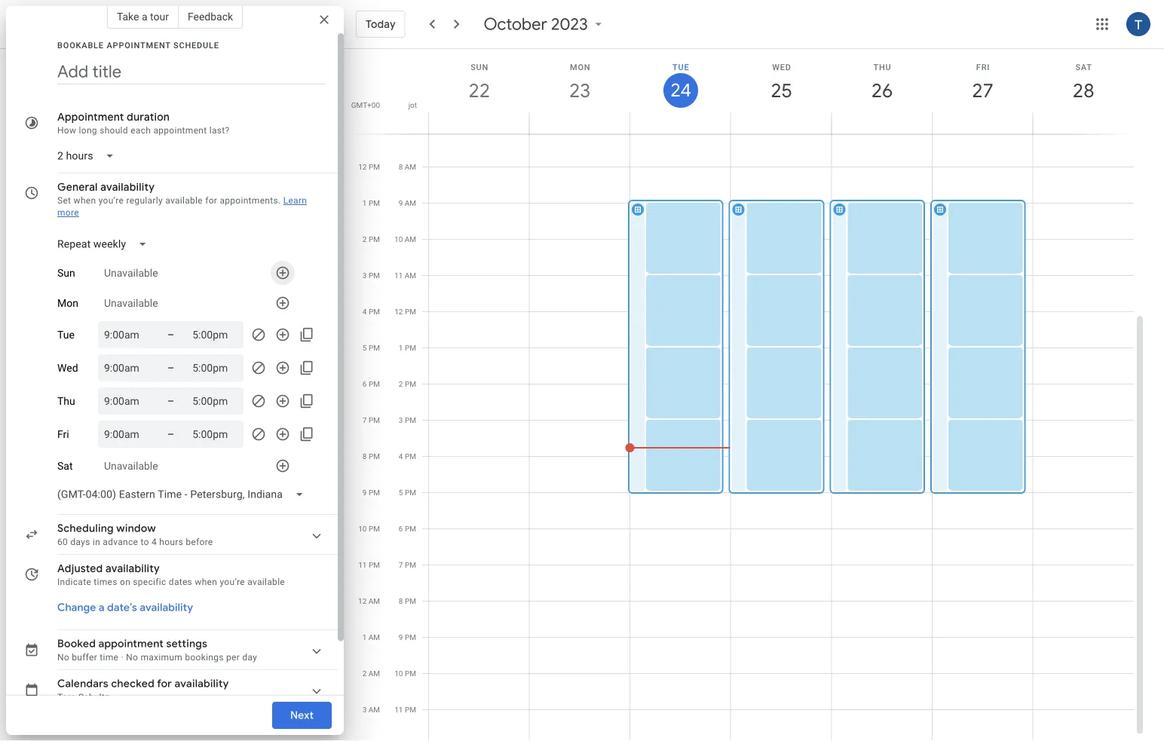 Task type: describe. For each thing, give the bounding box(es) containing it.
for inside calendars checked for availability tara schultz
[[157, 677, 172, 691]]

adjusted
[[57, 562, 103, 575]]

friday, 27 october element
[[966, 73, 1001, 108]]

availability inside button
[[140, 601, 193, 615]]

2 vertical spatial 12
[[358, 597, 367, 606]]

mon for mon
[[57, 297, 78, 309]]

11 down gmt+00
[[358, 126, 367, 135]]

2 vertical spatial 9
[[399, 633, 403, 642]]

last?
[[209, 125, 230, 136]]

1 vertical spatial 9 pm
[[399, 633, 416, 642]]

8 am
[[399, 163, 416, 172]]

– for fri
[[167, 428, 174, 440]]

0 vertical spatial 1 pm
[[363, 199, 380, 208]]

today button
[[356, 6, 406, 42]]

2 vertical spatial 7
[[399, 561, 403, 570]]

0 vertical spatial 9
[[399, 199, 403, 208]]

hours
[[159, 537, 183, 548]]

9 am
[[399, 199, 416, 208]]

general availability
[[57, 180, 155, 194]]

feedback button
[[179, 5, 243, 29]]

october
[[484, 14, 548, 35]]

appointment
[[57, 110, 124, 124]]

1 vertical spatial 2 pm
[[399, 380, 416, 389]]

more
[[57, 207, 79, 218]]

am down 2 am
[[369, 706, 380, 715]]

each
[[131, 125, 151, 136]]

appointment inside booked appointment settings no buffer time · no maximum bookings per day
[[99, 637, 164, 651]]

availability inside calendars checked for availability tara schultz
[[175, 677, 229, 691]]

sat for sat
[[57, 460, 73, 472]]

2 horizontal spatial 4
[[399, 452, 403, 461]]

1 vertical spatial 12
[[395, 307, 403, 316]]

take a tour button
[[107, 5, 179, 29]]

1 vertical spatial 3
[[399, 416, 403, 425]]

1 vertical spatial 1 pm
[[399, 344, 416, 353]]

tuesday, 24 october, today element
[[664, 73, 698, 108]]

22 column header
[[428, 49, 530, 134]]

booked
[[57, 637, 96, 651]]

Start time on Fridays text field
[[104, 425, 149, 443]]

change a date's availability
[[57, 601, 193, 615]]

tue 24
[[670, 62, 690, 102]]

2 vertical spatial 3
[[363, 706, 367, 715]]

set when you're regularly available for appointments.
[[57, 195, 281, 206]]

unavailable for sat
[[104, 460, 158, 472]]

0 horizontal spatial 3 pm
[[363, 271, 380, 280]]

0 vertical spatial 5 pm
[[363, 344, 380, 353]]

1 vertical spatial 1
[[399, 344, 403, 353]]

set
[[57, 195, 71, 206]]

jot
[[409, 100, 417, 109]]

Add title text field
[[57, 60, 326, 83]]

feedback
[[188, 10, 233, 23]]

1 vertical spatial 4 pm
[[399, 452, 416, 461]]

1 horizontal spatial 12 pm
[[395, 307, 416, 316]]

sat 28
[[1072, 62, 1094, 103]]

settings
[[166, 637, 207, 651]]

23 column header
[[529, 49, 631, 134]]

End time on Tuesdays text field
[[192, 326, 238, 344]]

unavailable for mon
[[104, 297, 158, 309]]

appointment inside appointment duration how long should each appointment last?
[[153, 125, 207, 136]]

how
[[57, 125, 76, 136]]

1 vertical spatial 6 pm
[[399, 525, 416, 534]]

Start time on Thursdays text field
[[104, 392, 149, 410]]

11 down 10 am
[[394, 271, 403, 280]]

appointments.
[[220, 195, 281, 206]]

1 vertical spatial 6
[[399, 525, 403, 534]]

25
[[770, 78, 792, 103]]

24
[[670, 78, 690, 102]]

window
[[116, 522, 156, 535]]

0 horizontal spatial 8 pm
[[363, 452, 380, 461]]

fri for fri 27
[[977, 62, 990, 72]]

0 vertical spatial 7
[[399, 126, 403, 135]]

in
[[93, 537, 100, 548]]

2023
[[551, 14, 588, 35]]

0 horizontal spatial 11 am
[[358, 126, 380, 135]]

0 vertical spatial 12
[[358, 163, 367, 172]]

0 vertical spatial 8
[[399, 163, 403, 172]]

End time on Wednesdays text field
[[192, 359, 238, 377]]

maximum
[[141, 652, 183, 663]]

take a tour
[[117, 10, 169, 23]]

today
[[366, 17, 396, 31]]

general
[[57, 180, 98, 194]]

wed for wed 25
[[772, 62, 792, 72]]

0 horizontal spatial 2 pm
[[363, 235, 380, 244]]

0 horizontal spatial 9 pm
[[363, 488, 380, 497]]

1 vertical spatial 5 pm
[[399, 488, 416, 497]]

1 no from the left
[[57, 652, 69, 663]]

3 am
[[363, 706, 380, 715]]

sat for sat 28
[[1076, 62, 1093, 72]]

next
[[290, 709, 314, 723]]

am up '3 am'
[[369, 669, 380, 678]]

1 vertical spatial 5
[[399, 488, 403, 497]]

schultz
[[78, 692, 110, 703]]

am up 2 am
[[369, 633, 380, 642]]

tue for tue 24
[[673, 62, 690, 72]]

End time on Thursdays text field
[[192, 392, 238, 410]]

27 column header
[[932, 49, 1034, 134]]

1 am
[[363, 633, 380, 642]]

days
[[70, 537, 90, 548]]

1 horizontal spatial 7 pm
[[399, 561, 416, 570]]

0 horizontal spatial 7 pm
[[363, 416, 380, 425]]

learn more
[[57, 195, 307, 218]]

change a date's availability button
[[51, 594, 199, 621]]

28
[[1072, 78, 1094, 103]]

wed for wed
[[57, 362, 78, 374]]

2 no from the left
[[126, 652, 138, 663]]

am up 1 am
[[369, 597, 380, 606]]

2 vertical spatial 10
[[395, 669, 403, 678]]

before
[[186, 537, 213, 548]]

2 vertical spatial 2
[[363, 669, 367, 678]]

a for take
[[142, 10, 147, 23]]

bookable
[[57, 40, 104, 50]]

sun 22
[[468, 62, 489, 103]]

tour
[[150, 10, 169, 23]]

End time on Fridays text field
[[192, 425, 238, 443]]

0 vertical spatial 5
[[363, 344, 367, 353]]

0 horizontal spatial you're
[[99, 195, 124, 206]]

indicate
[[57, 577, 91, 588]]

am down 10 am
[[405, 271, 416, 280]]

duration
[[127, 110, 170, 124]]

long
[[79, 125, 97, 136]]

calendars checked for availability tara schultz
[[57, 677, 229, 703]]

dates
[[169, 577, 192, 588]]

adjusted availability indicate times on specific dates when you're available
[[57, 562, 285, 588]]

10 am
[[394, 235, 416, 244]]

times
[[94, 577, 117, 588]]

per
[[226, 652, 240, 663]]

mon 23
[[568, 62, 591, 103]]

day
[[242, 652, 257, 663]]

2 am
[[363, 669, 380, 678]]

0 vertical spatial available
[[165, 195, 203, 206]]

1 vertical spatial 7
[[363, 416, 367, 425]]

0 vertical spatial 2
[[363, 235, 367, 244]]

next button
[[272, 698, 332, 734]]

fri 27
[[971, 62, 993, 103]]

schedule
[[174, 40, 219, 50]]

11 right '3 am'
[[395, 706, 403, 715]]

24 column header
[[630, 49, 731, 134]]

learn more link
[[57, 195, 307, 218]]

availability up regularly
[[100, 180, 155, 194]]

1 horizontal spatial 4
[[363, 307, 367, 316]]

gmt+00
[[351, 100, 380, 109]]

0 horizontal spatial 6 pm
[[363, 380, 380, 389]]

2 vertical spatial 1
[[363, 633, 367, 642]]

sunday, 22 october element
[[462, 73, 497, 108]]

1 horizontal spatial 10 pm
[[395, 669, 416, 678]]

0 vertical spatial 1
[[363, 199, 367, 208]]

– for tue
[[167, 328, 174, 341]]

1 horizontal spatial 11 pm
[[395, 706, 416, 715]]



Task type: vqa. For each thing, say whether or not it's contained in the screenshot.
the right 17:00
no



Task type: locate. For each thing, give the bounding box(es) containing it.
learn
[[283, 195, 307, 206]]

10 pm up the 12 am
[[358, 525, 380, 534]]

wed
[[772, 62, 792, 72], [57, 362, 78, 374]]

2 – from the top
[[167, 362, 174, 374]]

a inside button
[[142, 10, 147, 23]]

0 horizontal spatial 4 pm
[[363, 307, 380, 316]]

1 vertical spatial 8
[[363, 452, 367, 461]]

Start time on Wednesdays text field
[[104, 359, 149, 377]]

0 vertical spatial 8 pm
[[363, 452, 380, 461]]

fri for fri
[[57, 428, 69, 441]]

you're down general availability
[[99, 195, 124, 206]]

10 pm
[[358, 525, 380, 534], [395, 669, 416, 678]]

1 vertical spatial fri
[[57, 428, 69, 441]]

– for wed
[[167, 362, 174, 374]]

thu left start time on thursdays text field
[[57, 395, 75, 407]]

1 horizontal spatial mon
[[570, 62, 591, 72]]

0 horizontal spatial mon
[[57, 297, 78, 309]]

1 vertical spatial appointment
[[99, 637, 164, 651]]

wednesday, 25 october element
[[764, 73, 799, 108]]

1 horizontal spatial available
[[248, 577, 285, 588]]

5 pm
[[363, 344, 380, 353], [399, 488, 416, 497]]

28 column header
[[1033, 49, 1134, 134]]

you're right the dates
[[220, 577, 245, 588]]

0 horizontal spatial 6
[[363, 380, 367, 389]]

1 horizontal spatial tue
[[673, 62, 690, 72]]

5
[[363, 344, 367, 353], [399, 488, 403, 497]]

0 vertical spatial 11 am
[[358, 126, 380, 135]]

12 am
[[358, 597, 380, 606]]

10 right 2 am
[[395, 669, 403, 678]]

tue left start time on tuesdays text box
[[57, 329, 75, 341]]

booked appointment settings no buffer time · no maximum bookings per day
[[57, 637, 257, 663]]

1 horizontal spatial no
[[126, 652, 138, 663]]

sun for sun
[[57, 267, 75, 279]]

2 vertical spatial 8
[[399, 597, 403, 606]]

1 unavailable from the top
[[104, 267, 158, 279]]

None field
[[51, 143, 126, 170], [51, 231, 159, 258], [51, 481, 316, 508], [51, 143, 126, 170], [51, 231, 159, 258], [51, 481, 316, 508]]

0 vertical spatial 10
[[394, 235, 403, 244]]

you're inside adjusted availability indicate times on specific dates when you're available
[[220, 577, 245, 588]]

0 horizontal spatial sun
[[57, 267, 75, 279]]

when right the dates
[[195, 577, 217, 588]]

fri left start time on fridays text field
[[57, 428, 69, 441]]

sat inside sat 28
[[1076, 62, 1093, 72]]

1 horizontal spatial 5
[[399, 488, 403, 497]]

tue up 24
[[673, 62, 690, 72]]

am down jot
[[405, 126, 416, 135]]

1 horizontal spatial 4 pm
[[399, 452, 416, 461]]

2 pm
[[363, 235, 380, 244], [399, 380, 416, 389]]

22
[[468, 78, 489, 103]]

1 vertical spatial for
[[157, 677, 172, 691]]

25 column header
[[731, 49, 832, 134]]

12 up 1 am
[[358, 597, 367, 606]]

0 horizontal spatial a
[[99, 601, 105, 615]]

scheduling window 60 days in advance to 4 hours before
[[57, 522, 213, 548]]

monday, 23 october element
[[563, 73, 598, 108]]

0 horizontal spatial for
[[157, 677, 172, 691]]

12
[[358, 163, 367, 172], [395, 307, 403, 316], [358, 597, 367, 606]]

11 pm up the 12 am
[[358, 561, 380, 570]]

take
[[117, 10, 139, 23]]

thursday, 26 october element
[[865, 73, 900, 108]]

thu 26
[[871, 62, 892, 103]]

·
[[121, 652, 124, 663]]

2 vertical spatial 4
[[152, 537, 157, 548]]

sun down more
[[57, 267, 75, 279]]

12 pm down 10 am
[[395, 307, 416, 316]]

0 horizontal spatial 1 pm
[[363, 199, 380, 208]]

0 vertical spatial 9 pm
[[363, 488, 380, 497]]

availability inside adjusted availability indicate times on specific dates when you're available
[[106, 562, 160, 575]]

0 vertical spatial fri
[[977, 62, 990, 72]]

should
[[100, 125, 128, 136]]

bookings
[[185, 652, 224, 663]]

thu
[[874, 62, 892, 72], [57, 395, 75, 407]]

0 vertical spatial a
[[142, 10, 147, 23]]

0 vertical spatial mon
[[570, 62, 591, 72]]

0 vertical spatial when
[[74, 195, 96, 206]]

regularly
[[126, 195, 163, 206]]

october 2023 button
[[478, 14, 612, 35]]

1 vertical spatial when
[[195, 577, 217, 588]]

to
[[141, 537, 149, 548]]

no down the booked
[[57, 652, 69, 663]]

mon inside the mon 23
[[570, 62, 591, 72]]

11 up the 12 am
[[358, 561, 367, 570]]

1 – from the top
[[167, 328, 174, 341]]

available inside adjusted availability indicate times on specific dates when you're available
[[248, 577, 285, 588]]

0 horizontal spatial wed
[[57, 362, 78, 374]]

10 down 9 am
[[394, 235, 403, 244]]

am down 9 am
[[405, 235, 416, 244]]

0 vertical spatial thu
[[874, 62, 892, 72]]

appointment duration how long should each appointment last?
[[57, 110, 230, 136]]

1 vertical spatial 12 pm
[[395, 307, 416, 316]]

sat up saturday, 28 october element
[[1076, 62, 1093, 72]]

2 vertical spatial unavailable
[[104, 460, 158, 472]]

advance
[[103, 537, 138, 548]]

sun inside sun 22
[[471, 62, 489, 72]]

1 horizontal spatial 11 am
[[394, 271, 416, 280]]

sun for sun 22
[[471, 62, 489, 72]]

0 horizontal spatial 11 pm
[[358, 561, 380, 570]]

a left date's
[[99, 601, 105, 615]]

2
[[363, 235, 367, 244], [399, 380, 403, 389], [363, 669, 367, 678]]

– left end time on thursdays text box
[[167, 395, 174, 407]]

october 2023
[[484, 14, 588, 35]]

tue
[[673, 62, 690, 72], [57, 329, 75, 341]]

3 – from the top
[[167, 395, 174, 407]]

10
[[394, 235, 403, 244], [358, 525, 367, 534], [395, 669, 403, 678]]

appointment up · at the left bottom
[[99, 637, 164, 651]]

thu inside thu 26
[[874, 62, 892, 72]]

26
[[871, 78, 892, 103]]

sun
[[471, 62, 489, 72], [57, 267, 75, 279]]

60
[[57, 537, 68, 548]]

wed up wednesday, 25 october element
[[772, 62, 792, 72]]

a inside button
[[99, 601, 105, 615]]

2 unavailable from the top
[[104, 297, 158, 309]]

a left tour at the top left
[[142, 10, 147, 23]]

– right start time on fridays text field
[[167, 428, 174, 440]]

6 pm
[[363, 380, 380, 389], [399, 525, 416, 534]]

1 horizontal spatial 3 pm
[[399, 416, 416, 425]]

0 vertical spatial 12 pm
[[358, 163, 380, 172]]

appointment down duration
[[153, 125, 207, 136]]

availability down the dates
[[140, 601, 193, 615]]

0 vertical spatial 10 pm
[[358, 525, 380, 534]]

fri
[[977, 62, 990, 72], [57, 428, 69, 441]]

checked
[[111, 677, 155, 691]]

grid containing 22
[[350, 49, 1146, 741]]

0 vertical spatial 11 pm
[[358, 561, 380, 570]]

1 horizontal spatial 6 pm
[[399, 525, 416, 534]]

availability up on
[[106, 562, 160, 575]]

1 horizontal spatial wed
[[772, 62, 792, 72]]

12 down 10 am
[[395, 307, 403, 316]]

10 pm right 2 am
[[395, 669, 416, 678]]

7 am
[[399, 126, 416, 135]]

0 horizontal spatial fri
[[57, 428, 69, 441]]

for left 'appointments.'
[[205, 195, 217, 206]]

4 inside "scheduling window 60 days in advance to 4 hours before"
[[152, 537, 157, 548]]

no right · at the left bottom
[[126, 652, 138, 663]]

0 horizontal spatial sat
[[57, 460, 73, 472]]

on
[[120, 577, 131, 588]]

time
[[100, 652, 119, 663]]

1 horizontal spatial when
[[195, 577, 217, 588]]

am up 9 am
[[405, 163, 416, 172]]

1 vertical spatial 11 am
[[394, 271, 416, 280]]

0 horizontal spatial 12 pm
[[358, 163, 380, 172]]

scheduling
[[57, 522, 114, 535]]

3 pm
[[363, 271, 380, 280], [399, 416, 416, 425]]

1 vertical spatial you're
[[220, 577, 245, 588]]

sat up scheduling
[[57, 460, 73, 472]]

date's
[[107, 601, 137, 615]]

0 vertical spatial 4 pm
[[363, 307, 380, 316]]

1 vertical spatial 2
[[399, 380, 403, 389]]

1 vertical spatial sun
[[57, 267, 75, 279]]

1 horizontal spatial 1 pm
[[399, 344, 416, 353]]

0 vertical spatial 6
[[363, 380, 367, 389]]

availability down bookings
[[175, 677, 229, 691]]

am down 8 am on the top
[[405, 199, 416, 208]]

saturday, 28 october element
[[1067, 73, 1101, 108]]

a for change
[[99, 601, 105, 615]]

1
[[363, 199, 367, 208], [399, 344, 403, 353], [363, 633, 367, 642]]

0 vertical spatial 3
[[363, 271, 367, 280]]

wed left start time on wednesdays text box
[[57, 362, 78, 374]]

0 horizontal spatial available
[[165, 195, 203, 206]]

0 horizontal spatial 4
[[152, 537, 157, 548]]

fri up friday, 27 october element
[[977, 62, 990, 72]]

1 horizontal spatial 6
[[399, 525, 403, 534]]

1 horizontal spatial 5 pm
[[399, 488, 416, 497]]

1 pm
[[363, 199, 380, 208], [399, 344, 416, 353]]

– left end time on wednesdays text box
[[167, 362, 174, 374]]

0 horizontal spatial 5
[[363, 344, 367, 353]]

1 horizontal spatial sun
[[471, 62, 489, 72]]

12 pm
[[358, 163, 380, 172], [395, 307, 416, 316]]

change
[[57, 601, 96, 615]]

thu for thu
[[57, 395, 75, 407]]

1 horizontal spatial 9 pm
[[399, 633, 416, 642]]

1 horizontal spatial for
[[205, 195, 217, 206]]

1 vertical spatial available
[[248, 577, 285, 588]]

0 vertical spatial 2 pm
[[363, 235, 380, 244]]

0 vertical spatial 7 pm
[[363, 416, 380, 425]]

–
[[167, 328, 174, 341], [167, 362, 174, 374], [167, 395, 174, 407], [167, 428, 174, 440]]

4 – from the top
[[167, 428, 174, 440]]

10 up the 12 am
[[358, 525, 367, 534]]

8 pm
[[363, 452, 380, 461], [399, 597, 416, 606]]

pm
[[369, 163, 380, 172], [369, 199, 380, 208], [369, 235, 380, 244], [369, 271, 380, 280], [369, 307, 380, 316], [405, 307, 416, 316], [369, 344, 380, 353], [405, 344, 416, 353], [369, 380, 380, 389], [405, 380, 416, 389], [369, 416, 380, 425], [405, 416, 416, 425], [369, 452, 380, 461], [405, 452, 416, 461], [369, 488, 380, 497], [405, 488, 416, 497], [369, 525, 380, 534], [405, 525, 416, 534], [369, 561, 380, 570], [405, 561, 416, 570], [405, 597, 416, 606], [405, 633, 416, 642], [405, 669, 416, 678], [405, 706, 416, 715]]

am
[[369, 126, 380, 135], [405, 126, 416, 135], [405, 163, 416, 172], [405, 199, 416, 208], [405, 235, 416, 244], [405, 271, 416, 280], [369, 597, 380, 606], [369, 633, 380, 642], [369, 669, 380, 678], [369, 706, 380, 715]]

23
[[568, 78, 590, 103]]

27
[[971, 78, 993, 103]]

11 pm
[[358, 561, 380, 570], [395, 706, 416, 715]]

26 column header
[[831, 49, 933, 134]]

bookable appointment schedule
[[57, 40, 219, 50]]

0 vertical spatial for
[[205, 195, 217, 206]]

no
[[57, 652, 69, 663], [126, 652, 138, 663]]

sun up sunday, 22 october element
[[471, 62, 489, 72]]

mon for mon 23
[[570, 62, 591, 72]]

when down general
[[74, 195, 96, 206]]

7 pm
[[363, 416, 380, 425], [399, 561, 416, 570]]

7
[[399, 126, 403, 135], [363, 416, 367, 425], [399, 561, 403, 570]]

for
[[205, 195, 217, 206], [157, 677, 172, 691]]

a
[[142, 10, 147, 23], [99, 601, 105, 615]]

wed 25
[[770, 62, 792, 103]]

11 am down gmt+00
[[358, 126, 380, 135]]

– left end time on tuesdays text box
[[167, 328, 174, 341]]

tue for tue
[[57, 329, 75, 341]]

wed inside wed 25
[[772, 62, 792, 72]]

0 vertical spatial sun
[[471, 62, 489, 72]]

unavailable for sun
[[104, 267, 158, 279]]

1 vertical spatial 10
[[358, 525, 367, 534]]

for down 'maximum'
[[157, 677, 172, 691]]

0 vertical spatial 4
[[363, 307, 367, 316]]

Start time on Tuesdays text field
[[104, 326, 149, 344]]

1 vertical spatial 7 pm
[[399, 561, 416, 570]]

0 vertical spatial appointment
[[153, 125, 207, 136]]

0 vertical spatial 3 pm
[[363, 271, 380, 280]]

– for thu
[[167, 395, 174, 407]]

when inside adjusted availability indicate times on specific dates when you're available
[[195, 577, 217, 588]]

9
[[399, 199, 403, 208], [363, 488, 367, 497], [399, 633, 403, 642]]

0 vertical spatial wed
[[772, 62, 792, 72]]

1 vertical spatial 11 pm
[[395, 706, 416, 715]]

1 horizontal spatial sat
[[1076, 62, 1093, 72]]

buffer
[[72, 652, 97, 663]]

1 vertical spatial a
[[99, 601, 105, 615]]

12 left 8 am on the top
[[358, 163, 367, 172]]

11 am down 10 am
[[394, 271, 416, 280]]

1 vertical spatial mon
[[57, 297, 78, 309]]

3 unavailable from the top
[[104, 460, 158, 472]]

1 horizontal spatial 8 pm
[[399, 597, 416, 606]]

9 pm
[[363, 488, 380, 497], [399, 633, 416, 642]]

available
[[165, 195, 203, 206], [248, 577, 285, 588]]

appointment
[[107, 40, 171, 50]]

am down gmt+00
[[369, 126, 380, 135]]

8
[[399, 163, 403, 172], [363, 452, 367, 461], [399, 597, 403, 606]]

thu for thu 26
[[874, 62, 892, 72]]

specific
[[133, 577, 166, 588]]

tara
[[57, 692, 76, 703]]

12 pm left 8 am on the top
[[358, 163, 380, 172]]

0 horizontal spatial 5 pm
[[363, 344, 380, 353]]

tue inside tue 24
[[673, 62, 690, 72]]

1 vertical spatial 9
[[363, 488, 367, 497]]

calendars
[[57, 677, 108, 691]]

fri inside fri 27
[[977, 62, 990, 72]]

0 vertical spatial unavailable
[[104, 267, 158, 279]]

thu up thursday, 26 october element
[[874, 62, 892, 72]]

grid
[[350, 49, 1146, 741]]

11 pm right '3 am'
[[395, 706, 416, 715]]



